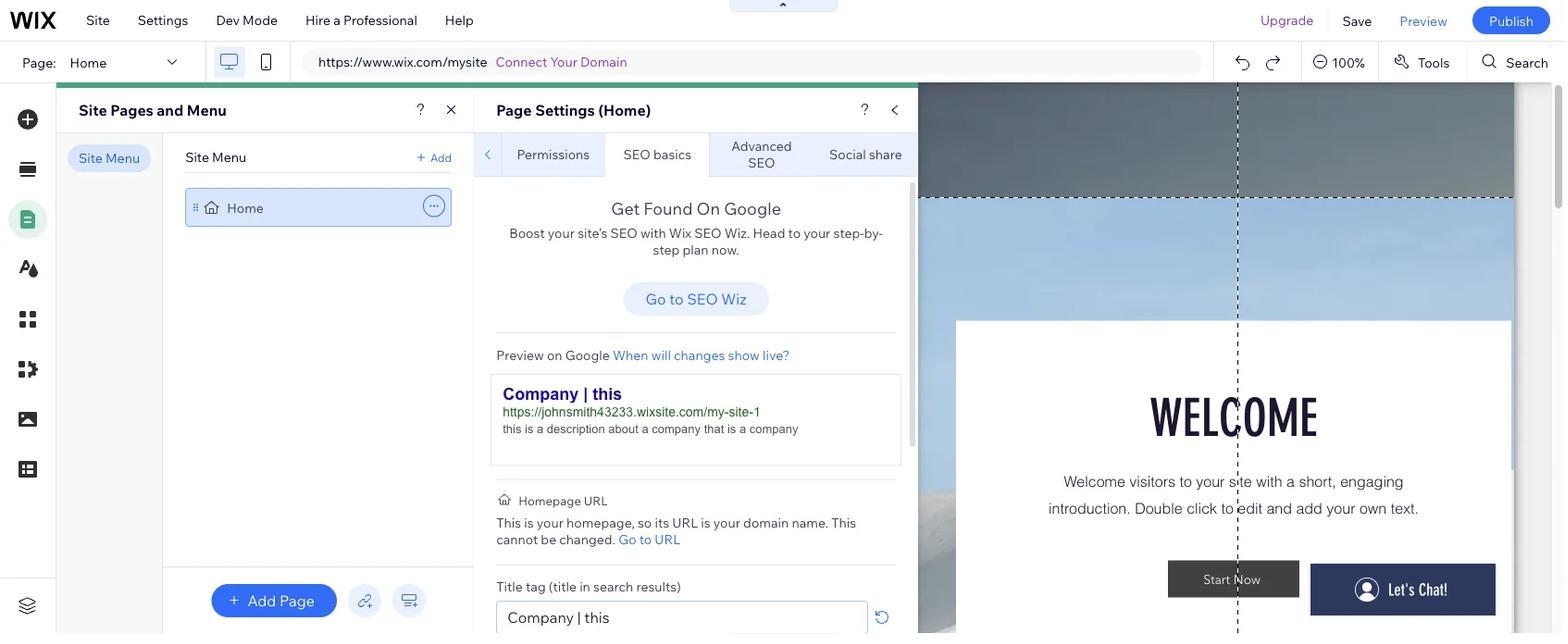 Task type: describe. For each thing, give the bounding box(es) containing it.
your
[[550, 54, 578, 70]]

that
[[704, 422, 724, 436]]

publish button
[[1473, 6, 1551, 34]]

is up "cannot"
[[524, 515, 534, 531]]

tag
[[526, 579, 546, 595]]

https://johnsmith43233.wixsite.com/my-
[[503, 405, 729, 419]]

0 horizontal spatial settings
[[138, 12, 188, 28]]

boost
[[509, 225, 545, 241]]

basics
[[654, 146, 692, 162]]

when will changes show live? link
[[613, 347, 790, 363]]

dev
[[216, 12, 240, 28]]

your left site's
[[548, 225, 575, 241]]

pages
[[110, 101, 153, 119]]

menu for site pages and menu
[[106, 150, 140, 166]]

100% button
[[1303, 42, 1379, 82]]

to for go to url
[[640, 531, 652, 548]]

title
[[496, 579, 523, 595]]

1
[[754, 405, 761, 419]]

boost your site's seo with wix seo wiz. head to your step-by- step plan now.
[[509, 225, 883, 258]]

search
[[593, 579, 634, 595]]

when will changes show live?
[[613, 347, 790, 363]]

show
[[728, 347, 760, 363]]

advanced
[[732, 138, 792, 154]]

results)
[[636, 579, 681, 595]]

homepage,
[[567, 515, 635, 531]]

domain
[[581, 54, 627, 70]]

2 company from the left
[[750, 422, 799, 436]]

tools button
[[1379, 42, 1467, 82]]

on
[[697, 198, 720, 219]]

in
[[580, 579, 591, 595]]

(home)
[[598, 101, 651, 119]]

so
[[638, 515, 652, 531]]

preview on google
[[496, 347, 610, 363]]

page settings (home)
[[496, 101, 651, 119]]

this is your homepage, so its url is your domain name. this cannot be changed.
[[496, 515, 857, 548]]

when
[[613, 347, 649, 363]]

0 horizontal spatial google
[[565, 347, 610, 363]]

is right that
[[728, 422, 736, 436]]

go to seo wiz
[[646, 290, 747, 308]]

go to url
[[619, 531, 681, 548]]

preview button
[[1386, 0, 1462, 41]]

save
[[1343, 12, 1372, 28]]

add page
[[248, 592, 315, 610]]

now.
[[712, 242, 740, 258]]

seo left basics
[[624, 146, 651, 162]]

permissions
[[517, 146, 590, 162]]

seo basics
[[624, 146, 692, 162]]

by-
[[865, 225, 883, 241]]

homepage url
[[519, 493, 608, 508]]

publish
[[1490, 12, 1534, 28]]

changes
[[674, 347, 725, 363]]

wiz
[[722, 290, 747, 308]]

1 horizontal spatial page
[[496, 101, 532, 119]]

Search engines may show a different title text field
[[496, 601, 869, 634]]

preview for preview
[[1400, 12, 1448, 28]]

2 this from the left
[[832, 515, 857, 531]]

social share
[[830, 146, 902, 162]]

a right hire
[[334, 12, 341, 28]]

title tag (title in search results)
[[496, 579, 681, 595]]

be
[[541, 531, 557, 548]]

go for go to url
[[619, 531, 637, 548]]

site pages and menu
[[79, 101, 227, 119]]

page inside "button"
[[280, 592, 315, 610]]

upgrade
[[1261, 12, 1314, 28]]

and
[[157, 101, 184, 119]]

a down company
[[537, 422, 544, 436]]

add for add
[[430, 150, 452, 164]]

https://www.wix.com/mysite
[[319, 54, 488, 70]]

preview for preview on google
[[496, 347, 544, 363]]

seo up plan
[[695, 225, 722, 241]]

share
[[869, 146, 902, 162]]

add for add page
[[248, 592, 276, 610]]

name.
[[792, 515, 829, 531]]

https://www.wix.com/mysite connect your domain
[[319, 54, 627, 70]]

company | this https://johnsmith43233.wixsite.com/my-site-1 this is a description about a company that is a company
[[503, 385, 799, 436]]

dev mode
[[216, 12, 278, 28]]

your left step-
[[804, 225, 831, 241]]

site menu for pages
[[79, 150, 140, 166]]

on
[[547, 347, 563, 363]]

menu right and
[[187, 101, 227, 119]]

2 vertical spatial url
[[655, 531, 681, 548]]

is right its
[[701, 515, 711, 531]]

go to seo wiz button
[[624, 282, 769, 316]]

found
[[644, 198, 693, 219]]

live?
[[763, 347, 790, 363]]



Task type: locate. For each thing, give the bounding box(es) containing it.
google
[[724, 198, 781, 219], [565, 347, 610, 363]]

0 horizontal spatial add
[[248, 592, 276, 610]]

is down company
[[525, 422, 534, 436]]

1 vertical spatial add
[[248, 592, 276, 610]]

go for go to seo wiz
[[646, 290, 666, 308]]

1 horizontal spatial home
[[227, 199, 264, 216]]

description
[[547, 422, 605, 436]]

seo down get
[[611, 225, 638, 241]]

1 horizontal spatial this
[[832, 515, 857, 531]]

go to url link
[[619, 531, 681, 548]]

0 horizontal spatial to
[[640, 531, 652, 548]]

2 vertical spatial to
[[640, 531, 652, 548]]

head
[[753, 225, 786, 241]]

1 vertical spatial page
[[280, 592, 315, 610]]

0 vertical spatial settings
[[138, 12, 188, 28]]

wiz.
[[725, 225, 750, 241]]

advanced seo
[[732, 138, 792, 171]]

url up homepage,
[[584, 493, 608, 508]]

plan
[[683, 242, 709, 258]]

about
[[609, 422, 639, 436]]

changed.
[[560, 531, 616, 548]]

to right 'head'
[[788, 225, 801, 241]]

tools
[[1418, 54, 1450, 70]]

url inside this is your homepage, so its url is your domain name. this cannot be changed.
[[672, 515, 698, 531]]

0 vertical spatial google
[[724, 198, 781, 219]]

0 vertical spatial page
[[496, 101, 532, 119]]

connect
[[496, 54, 548, 70]]

1 horizontal spatial preview
[[1400, 12, 1448, 28]]

1 horizontal spatial to
[[670, 290, 684, 308]]

wix
[[669, 225, 692, 241]]

step-
[[834, 225, 865, 241]]

1 vertical spatial settings
[[535, 101, 595, 119]]

0 vertical spatial add
[[430, 150, 452, 164]]

0 horizontal spatial this
[[496, 515, 521, 531]]

site-
[[729, 405, 754, 419]]

1 company from the left
[[652, 422, 701, 436]]

mode
[[243, 12, 278, 28]]

its
[[655, 515, 669, 531]]

site menu down site pages and menu
[[185, 149, 247, 165]]

is
[[525, 422, 534, 436], [728, 422, 736, 436], [524, 515, 534, 531], [701, 515, 711, 531]]

add inside "button"
[[248, 592, 276, 610]]

0 horizontal spatial company
[[652, 422, 701, 436]]

search button
[[1468, 42, 1566, 82]]

go down homepage,
[[619, 531, 637, 548]]

search
[[1507, 54, 1549, 70]]

seo
[[624, 146, 651, 162], [748, 155, 775, 171], [611, 225, 638, 241], [695, 225, 722, 241], [687, 290, 718, 308]]

url down its
[[655, 531, 681, 548]]

company left that
[[652, 422, 701, 436]]

this up "cannot"
[[496, 515, 521, 531]]

this
[[593, 385, 622, 404], [503, 422, 522, 436]]

1 vertical spatial url
[[672, 515, 698, 531]]

settings up permissions on the top left of the page
[[535, 101, 595, 119]]

(title
[[549, 579, 577, 595]]

1 horizontal spatial site menu
[[185, 149, 247, 165]]

cannot
[[496, 531, 538, 548]]

0 vertical spatial url
[[584, 493, 608, 508]]

preview left on
[[496, 347, 544, 363]]

add page button
[[211, 584, 337, 618]]

1 vertical spatial preview
[[496, 347, 544, 363]]

site menu for menu
[[185, 149, 247, 165]]

professional
[[344, 12, 417, 28]]

0 horizontal spatial site menu
[[79, 150, 140, 166]]

seo down advanced
[[748, 155, 775, 171]]

menu down pages
[[106, 150, 140, 166]]

0 vertical spatial home
[[70, 54, 107, 70]]

company down 1 at the bottom
[[750, 422, 799, 436]]

0 vertical spatial this
[[593, 385, 622, 404]]

seo left wiz
[[687, 290, 718, 308]]

google up wiz.
[[724, 198, 781, 219]]

seo inside advanced seo
[[748, 155, 775, 171]]

site
[[86, 12, 110, 28], [79, 101, 107, 119], [185, 149, 209, 165], [79, 150, 103, 166]]

google right on
[[565, 347, 610, 363]]

0 vertical spatial preview
[[1400, 12, 1448, 28]]

save button
[[1329, 0, 1386, 41]]

get found on google
[[611, 198, 781, 219]]

get
[[611, 198, 640, 219]]

100%
[[1333, 54, 1366, 70]]

company
[[503, 385, 579, 404]]

this down company
[[503, 422, 522, 436]]

1 vertical spatial to
[[670, 290, 684, 308]]

0 horizontal spatial go
[[619, 531, 637, 548]]

to down "step"
[[670, 290, 684, 308]]

0 horizontal spatial page
[[280, 592, 315, 610]]

add
[[430, 150, 452, 164], [248, 592, 276, 610]]

1 this from the left
[[496, 515, 521, 531]]

a right about
[[642, 422, 649, 436]]

1 vertical spatial home
[[227, 199, 264, 216]]

with
[[641, 225, 666, 241]]

settings left dev
[[138, 12, 188, 28]]

your left domain
[[714, 515, 741, 531]]

1 vertical spatial this
[[503, 422, 522, 436]]

menu
[[187, 101, 227, 119], [212, 149, 247, 165], [106, 150, 140, 166]]

0 vertical spatial go
[[646, 290, 666, 308]]

1 horizontal spatial settings
[[535, 101, 595, 119]]

to for go to seo wiz
[[670, 290, 684, 308]]

this right name.
[[832, 515, 857, 531]]

1 vertical spatial go
[[619, 531, 637, 548]]

1 horizontal spatial company
[[750, 422, 799, 436]]

a down site-
[[740, 422, 746, 436]]

to inside boost your site's seo with wix seo wiz. head to your step-by- step plan now.
[[788, 225, 801, 241]]

go down "step"
[[646, 290, 666, 308]]

0 vertical spatial to
[[788, 225, 801, 241]]

0 horizontal spatial this
[[503, 422, 522, 436]]

2 horizontal spatial to
[[788, 225, 801, 241]]

home
[[70, 54, 107, 70], [227, 199, 264, 216]]

1 horizontal spatial this
[[593, 385, 622, 404]]

go
[[646, 290, 666, 308], [619, 531, 637, 548]]

seo inside button
[[687, 290, 718, 308]]

menu down site pages and menu
[[212, 149, 247, 165]]

step
[[653, 242, 680, 258]]

1 horizontal spatial google
[[724, 198, 781, 219]]

0 horizontal spatial home
[[70, 54, 107, 70]]

settings
[[138, 12, 188, 28], [535, 101, 595, 119]]

your
[[548, 225, 575, 241], [804, 225, 831, 241], [537, 515, 564, 531], [714, 515, 741, 531]]

to down so
[[640, 531, 652, 548]]

this up https://johnsmith43233.wixsite.com/my-
[[593, 385, 622, 404]]

to
[[788, 225, 801, 241], [670, 290, 684, 308], [640, 531, 652, 548]]

|
[[583, 385, 588, 404]]

to inside button
[[670, 290, 684, 308]]

url
[[584, 493, 608, 508], [672, 515, 698, 531], [655, 531, 681, 548]]

domain
[[744, 515, 789, 531]]

homepage
[[519, 493, 581, 508]]

social
[[830, 146, 866, 162]]

site menu down pages
[[79, 150, 140, 166]]

hire
[[306, 12, 331, 28]]

company
[[652, 422, 701, 436], [750, 422, 799, 436]]

1 horizontal spatial add
[[430, 150, 452, 164]]

your up be
[[537, 515, 564, 531]]

preview up tools button
[[1400, 12, 1448, 28]]

1 vertical spatial google
[[565, 347, 610, 363]]

site's
[[578, 225, 608, 241]]

will
[[652, 347, 671, 363]]

preview inside button
[[1400, 12, 1448, 28]]

0 horizontal spatial preview
[[496, 347, 544, 363]]

help
[[445, 12, 474, 28]]

menu for site menu
[[212, 149, 247, 165]]

this
[[496, 515, 521, 531], [832, 515, 857, 531]]

go inside button
[[646, 290, 666, 308]]

hire a professional
[[306, 12, 417, 28]]

url right its
[[672, 515, 698, 531]]

1 horizontal spatial go
[[646, 290, 666, 308]]



Task type: vqa. For each thing, say whether or not it's contained in the screenshot.
rightmost 'each'
no



